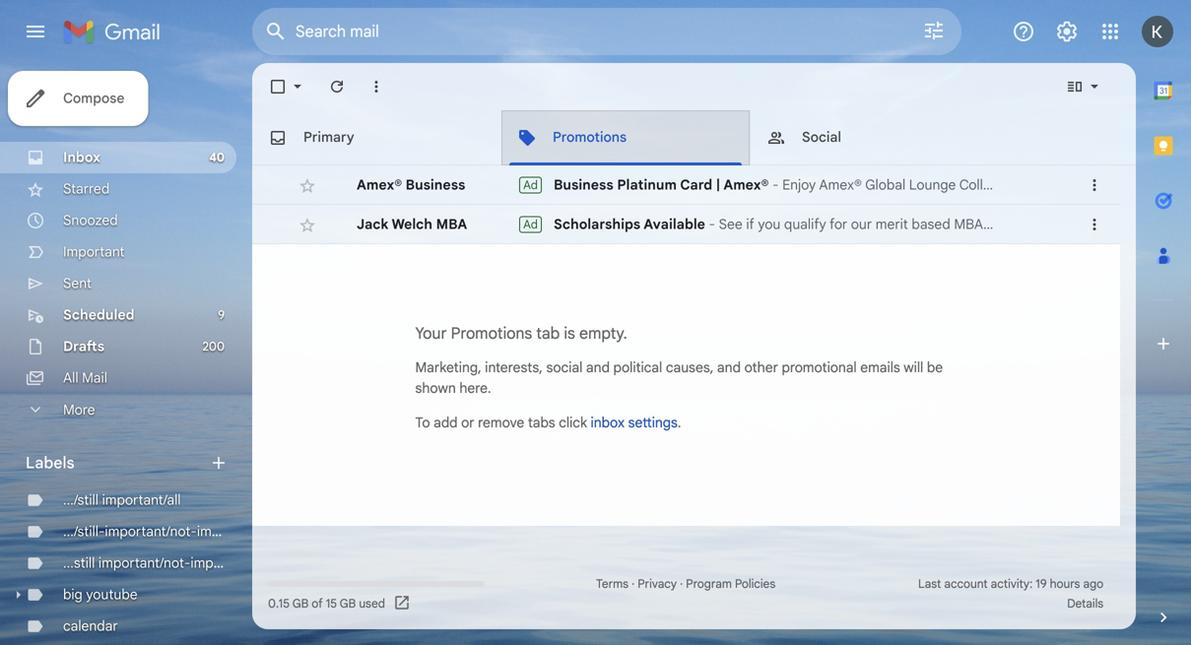 Task type: vqa. For each thing, say whether or not it's contained in the screenshot.
shown
yes



Task type: locate. For each thing, give the bounding box(es) containing it.
footer inside your promotions tab is empty. main content
[[252, 575, 1120, 614]]

tab
[[536, 324, 560, 343]]

primary
[[304, 129, 354, 146]]

empty.
[[579, 324, 627, 343]]

Search mail text field
[[296, 22, 867, 41]]

9
[[218, 308, 225, 323]]

important
[[197, 523, 258, 541], [191, 555, 252, 572]]

settings image
[[1055, 20, 1079, 43]]

1 and from the left
[[586, 359, 610, 376]]

1 vertical spatial important
[[191, 555, 252, 572]]

all mail
[[63, 370, 107, 387]]

2 and from the left
[[717, 359, 741, 376]]

1 business from the left
[[406, 176, 466, 194]]

main menu image
[[24, 20, 47, 43]]

·
[[632, 577, 635, 592], [680, 577, 683, 592]]

· right privacy at bottom right
[[680, 577, 683, 592]]

drafts link
[[63, 338, 105, 355]]

calendar link
[[63, 618, 118, 635]]

mba right welch
[[436, 216, 467, 233]]

welch
[[392, 216, 433, 233]]

|
[[716, 176, 721, 194]]

0.15
[[268, 597, 290, 611]]

starred
[[63, 180, 110, 198]]

qualify
[[784, 216, 827, 233]]

1 horizontal spatial and
[[717, 359, 741, 376]]

1 vertical spatial -
[[709, 216, 715, 233]]

privacy
[[638, 577, 677, 592]]

and left the other
[[717, 359, 741, 376]]

important/all
[[102, 492, 181, 509]]

business up welch
[[406, 176, 466, 194]]

0 vertical spatial ad
[[523, 178, 538, 193]]

ago
[[1083, 577, 1104, 592]]

scholarships available - see if you qualify for our merit based mba scholarship
[[554, 216, 1059, 233]]

0 vertical spatial -
[[773, 176, 779, 194]]

labels
[[26, 453, 74, 473]]

footer containing terms
[[252, 575, 1120, 614]]

important/not- up "...still important/not-important"
[[105, 523, 197, 541]]

1 ad from the top
[[523, 178, 538, 193]]

0 horizontal spatial amex®
[[357, 176, 402, 194]]

1 horizontal spatial mba
[[954, 216, 984, 233]]

refresh image
[[327, 77, 347, 97]]

terms link
[[596, 577, 629, 592]]

big youtube
[[63, 586, 138, 604]]

business up scholarships
[[554, 176, 614, 194]]

scholarship
[[987, 216, 1059, 233]]

- left see at the right of the page
[[709, 216, 715, 233]]

1 gb from the left
[[292, 597, 309, 611]]

more image
[[367, 77, 386, 97]]

is
[[564, 324, 575, 343]]

1 horizontal spatial amex®
[[724, 176, 769, 194]]

details link
[[1067, 597, 1104, 611]]

will
[[904, 359, 924, 376]]

1 horizontal spatial business
[[554, 176, 614, 194]]

promotions tab
[[502, 110, 750, 166]]

hours
[[1050, 577, 1080, 592]]

2 amex® from the left
[[724, 176, 769, 194]]

business platinum card | amex® -
[[554, 176, 783, 194]]

toggle split pane mode image
[[1065, 77, 1085, 97]]

scholarships
[[554, 216, 641, 233]]

advanced search options image
[[915, 11, 954, 50]]

...still
[[63, 555, 95, 572]]

gb left of
[[292, 597, 309, 611]]

promotions
[[553, 129, 627, 146], [451, 324, 532, 343]]

15
[[326, 597, 337, 611]]

promotions up interests,
[[451, 324, 532, 343]]

mba right the based on the right top of page
[[954, 216, 984, 233]]

promotions up platinum
[[553, 129, 627, 146]]

mail
[[82, 370, 107, 387]]

social
[[802, 129, 842, 146]]

amex® right '|'
[[724, 176, 769, 194]]

and
[[586, 359, 610, 376], [717, 359, 741, 376]]

0 horizontal spatial promotions
[[451, 324, 532, 343]]

cell
[[1034, 175, 1085, 195], [1034, 215, 1085, 235]]

gb right 15 at the left
[[340, 597, 356, 611]]

0 vertical spatial important/not-
[[105, 523, 197, 541]]

tab list containing primary
[[252, 110, 1136, 166]]

0 vertical spatial cell
[[1034, 175, 1085, 195]]

your
[[415, 324, 447, 343]]

1 vertical spatial important/not-
[[98, 555, 191, 572]]

1 horizontal spatial promotions
[[553, 129, 627, 146]]

important up "...still important/not-important"
[[197, 523, 258, 541]]

scheduled link
[[63, 306, 135, 324]]

0 vertical spatial promotions
[[553, 129, 627, 146]]

footer
[[252, 575, 1120, 614]]

amex®
[[357, 176, 402, 194], [724, 176, 769, 194]]

0 horizontal spatial ·
[[632, 577, 635, 592]]

important/not- for .../still-
[[105, 523, 197, 541]]

ad
[[523, 178, 538, 193], [523, 217, 538, 232]]

click
[[559, 414, 587, 432]]

amex® up the jack
[[357, 176, 402, 194]]

important for .../still-important/not-important
[[197, 523, 258, 541]]

amex® business
[[357, 176, 466, 194]]

None checkbox
[[268, 77, 288, 97]]

calendar
[[63, 618, 118, 635]]

0 horizontal spatial business
[[406, 176, 466, 194]]

- up the you
[[773, 176, 779, 194]]

marketing,
[[415, 359, 482, 376]]

tab list
[[1136, 63, 1191, 575], [252, 110, 1136, 166]]

inbox
[[591, 414, 625, 432]]

1 horizontal spatial ·
[[680, 577, 683, 592]]

important down .../still-important/not-important
[[191, 555, 252, 572]]

.../still important/all
[[63, 492, 181, 509]]

row containing jack welch mba
[[252, 205, 1120, 244]]

2 row from the top
[[252, 205, 1120, 244]]

200
[[203, 339, 225, 354]]

row up available
[[252, 166, 1120, 205]]

mba
[[436, 216, 467, 233], [954, 216, 984, 233]]

1 horizontal spatial gb
[[340, 597, 356, 611]]

row down card
[[252, 205, 1120, 244]]

0 horizontal spatial gb
[[292, 597, 309, 611]]

starred link
[[63, 180, 110, 198]]

1 vertical spatial ad
[[523, 217, 538, 232]]

add
[[434, 414, 458, 432]]

details
[[1067, 597, 1104, 611]]

cell for scholarships available - see if you qualify for our merit based mba scholarship
[[1034, 215, 1085, 235]]

1 mba from the left
[[436, 216, 467, 233]]

0 horizontal spatial and
[[586, 359, 610, 376]]

.../still
[[63, 492, 99, 509]]

political
[[613, 359, 662, 376]]

and right social
[[586, 359, 610, 376]]

1 vertical spatial promotions
[[451, 324, 532, 343]]

inbox
[[63, 149, 100, 166]]

all mail link
[[63, 370, 107, 387]]

important/not-
[[105, 523, 197, 541], [98, 555, 191, 572]]

1 row from the top
[[252, 166, 1120, 205]]

1 amex® from the left
[[357, 176, 402, 194]]

...still important/not-important link
[[63, 555, 252, 572]]

0 horizontal spatial mba
[[436, 216, 467, 233]]

2 cell from the top
[[1034, 215, 1085, 235]]

None search field
[[252, 8, 962, 55]]

jack welch mba
[[357, 216, 467, 233]]

2 ad from the top
[[523, 217, 538, 232]]

gmail image
[[63, 12, 170, 51]]

1 cell from the top
[[1034, 175, 1085, 195]]

big youtube link
[[63, 586, 138, 604]]

youtube
[[86, 586, 138, 604]]

row
[[252, 166, 1120, 205], [252, 205, 1120, 244]]

· right "terms" link
[[632, 577, 635, 592]]

1 vertical spatial cell
[[1034, 215, 1085, 235]]

follow link to manage storage image
[[393, 594, 413, 614]]

platinum
[[617, 176, 677, 194]]

40
[[209, 150, 225, 165]]

0 vertical spatial important
[[197, 523, 258, 541]]

2 mba from the left
[[954, 216, 984, 233]]

card
[[680, 176, 713, 194]]

important/not- down .../still-important/not-important
[[98, 555, 191, 572]]



Task type: describe. For each thing, give the bounding box(es) containing it.
or
[[461, 414, 475, 432]]

important link
[[63, 243, 125, 261]]

inbox link
[[63, 149, 100, 166]]

0.15 gb of 15 gb used
[[268, 597, 385, 611]]

none checkbox inside your promotions tab is empty. main content
[[268, 77, 288, 97]]

to add or remove tabs click inbox settings .
[[415, 414, 681, 432]]

.../still-
[[63, 523, 105, 541]]

merit
[[876, 216, 908, 233]]

shown
[[415, 380, 456, 397]]

emails
[[861, 359, 900, 376]]

drafts
[[63, 338, 105, 355]]

promotions inside tab panel
[[451, 324, 532, 343]]

compose button
[[8, 71, 148, 126]]

.../still-important/not-important
[[63, 523, 258, 541]]

promotions tab panel
[[252, 166, 1120, 526]]

privacy link
[[638, 577, 677, 592]]

causes,
[[666, 359, 714, 376]]

used
[[359, 597, 385, 611]]

here.
[[460, 380, 491, 397]]

.../still important/all link
[[63, 492, 181, 509]]

0 horizontal spatial -
[[709, 216, 715, 233]]

1 · from the left
[[632, 577, 635, 592]]

cell for business platinum card | amex® -
[[1034, 175, 1085, 195]]

promotions inside tab
[[553, 129, 627, 146]]

...still important/not-important
[[63, 555, 252, 572]]

promotional
[[782, 359, 857, 376]]

labels heading
[[26, 453, 209, 473]]

social
[[546, 359, 583, 376]]

sent
[[63, 275, 92, 292]]

our
[[851, 216, 872, 233]]

all
[[63, 370, 78, 387]]

search mail image
[[258, 14, 294, 49]]

2 business from the left
[[554, 176, 614, 194]]

support image
[[1012, 20, 1036, 43]]

you
[[758, 216, 781, 233]]

row containing amex® business
[[252, 166, 1120, 205]]

snoozed
[[63, 212, 118, 229]]

19
[[1036, 577, 1047, 592]]

last account activity: 19 hours ago details
[[918, 577, 1104, 611]]

for
[[830, 216, 848, 233]]

.
[[678, 414, 681, 432]]

ad for scholarships available
[[523, 217, 538, 232]]

your promotions tab is empty. main content
[[252, 63, 1136, 630]]

tabs
[[528, 414, 555, 432]]

terms
[[596, 577, 629, 592]]

be
[[927, 359, 943, 376]]

important for ...still important/not-important
[[191, 555, 252, 572]]

social tab
[[751, 110, 999, 166]]

more button
[[0, 394, 237, 426]]

program
[[686, 577, 732, 592]]

based
[[912, 216, 951, 233]]

labels navigation
[[0, 63, 258, 645]]

important/not- for ...still
[[98, 555, 191, 572]]

of
[[312, 597, 323, 611]]

big
[[63, 586, 83, 604]]

scheduled
[[63, 306, 135, 324]]

activity:
[[991, 577, 1033, 592]]

your promotions tab is empty.
[[415, 324, 627, 343]]

2 · from the left
[[680, 577, 683, 592]]

primary tab
[[252, 110, 500, 166]]

snoozed link
[[63, 212, 118, 229]]

marketing, interests, social and political causes, and other promotional emails will be shown here.
[[415, 359, 943, 397]]

jack
[[357, 216, 389, 233]]

1 horizontal spatial -
[[773, 176, 779, 194]]

other
[[745, 359, 778, 376]]

ad for business platinum card | amex®
[[523, 178, 538, 193]]

available
[[644, 216, 706, 233]]

important
[[63, 243, 125, 261]]

sent link
[[63, 275, 92, 292]]

program policies link
[[686, 577, 776, 592]]

policies
[[735, 577, 776, 592]]

interests,
[[485, 359, 543, 376]]

settings
[[628, 414, 678, 432]]

last
[[918, 577, 941, 592]]

.../still-important/not-important link
[[63, 523, 258, 541]]

more
[[63, 401, 95, 419]]

remove
[[478, 414, 525, 432]]

account
[[944, 577, 988, 592]]

2 gb from the left
[[340, 597, 356, 611]]

terms · privacy · program policies
[[596, 577, 776, 592]]

compose
[[63, 90, 125, 107]]

see
[[719, 216, 743, 233]]



